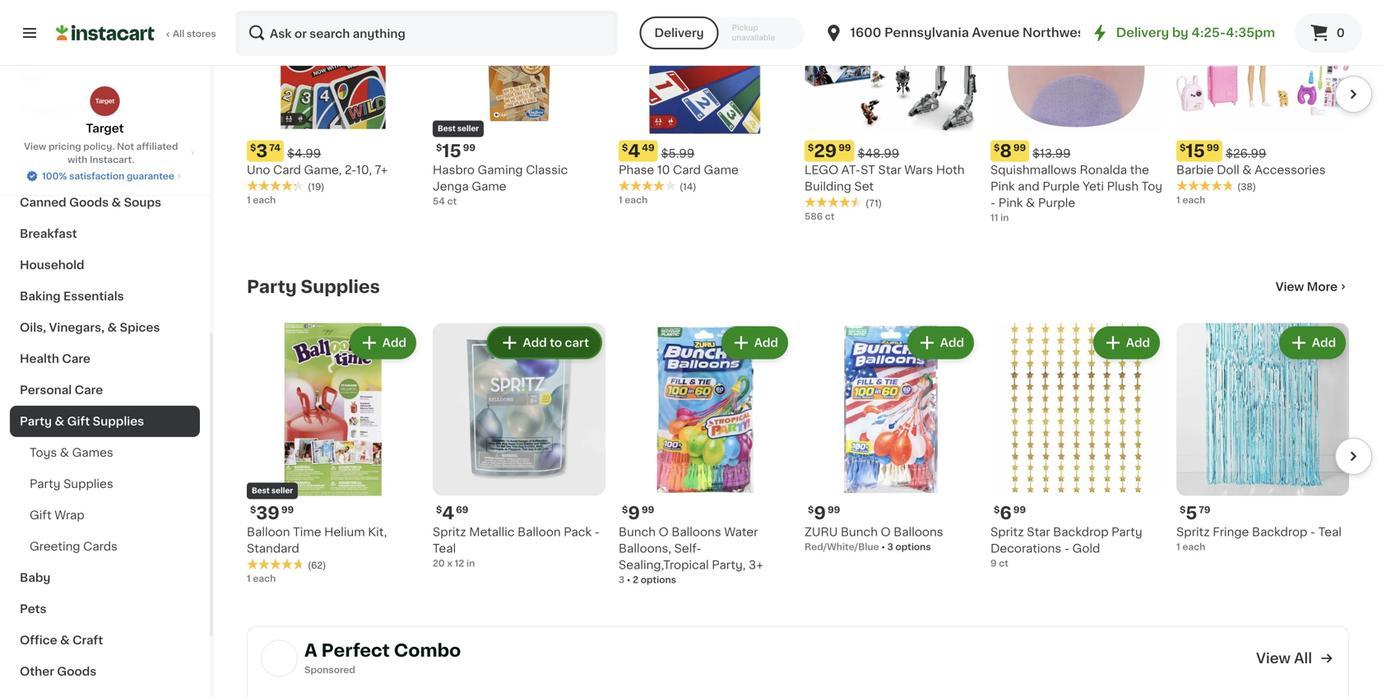 Task type: vqa. For each thing, say whether or not it's contained in the screenshot.
bottom save
no



Task type: describe. For each thing, give the bounding box(es) containing it.
39
[[256, 505, 280, 522]]

toys & games link
[[10, 437, 200, 468]]

$ up zuru
[[808, 505, 814, 514]]

sauces
[[108, 165, 152, 177]]

spo
[[305, 665, 323, 674]]

care for personal care
[[75, 384, 103, 396]]

gaming
[[478, 164, 523, 176]]

target link
[[86, 86, 124, 137]]

& inside $ 15 99 $26.99 barbie doll & accessories
[[1243, 164, 1252, 176]]

o inside zuru bunch o balloons red/white/blue • 3 options
[[881, 526, 891, 538]]

personal care
[[20, 384, 103, 396]]

greeting cards link
[[10, 531, 200, 562]]

deli
[[20, 72, 43, 83]]

10,
[[356, 164, 372, 176]]

spices
[[120, 322, 160, 333]]

Search field
[[237, 12, 617, 54]]

movie night with popcorn and m&ms image
[[261, 640, 298, 677]]

0 vertical spatial purple
[[1043, 181, 1080, 192]]

100% satisfaction guarantee
[[42, 172, 174, 181]]

10
[[658, 164, 670, 176]]

add for zuru bunch o balloons
[[941, 337, 965, 349]]

baby
[[20, 572, 51, 584]]

1 vertical spatial all
[[1295, 651, 1313, 665]]

add button for bunch o balloons water balloons, self- sealing,tropical party, 3+
[[723, 328, 787, 358]]

condiments & sauces
[[20, 165, 152, 177]]

bunch inside zuru bunch o balloons red/white/blue • 3 options
[[841, 526, 878, 538]]

pricing
[[49, 142, 81, 151]]

7+
[[375, 164, 388, 176]]

all stores link
[[56, 10, 217, 56]]

self-
[[675, 543, 702, 554]]

product group containing 39
[[247, 323, 420, 585]]

$ 6 99
[[994, 505, 1026, 522]]

pasta
[[99, 134, 132, 146]]

cards
[[83, 541, 118, 552]]

baking
[[20, 291, 61, 302]]

$ 9 99 for zuru
[[808, 505, 841, 522]]

4 for $ 4 69
[[442, 505, 455, 522]]

health
[[20, 353, 59, 365]]

teal inside spritz metallic balloon pack - teal 20 x 12 in
[[433, 543, 456, 554]]

bunch inside the bunch o balloons water balloons, self- sealing,tropical party, 3+ 3 • 2 options
[[619, 526, 656, 538]]

1 vertical spatial party supplies
[[30, 478, 113, 490]]

to
[[550, 337, 562, 349]]

(62)
[[308, 561, 326, 570]]

view for view more
[[1276, 281, 1305, 293]]

$3.74 original price: $4.99 element
[[247, 140, 420, 162]]

spritz star backdrop party decorations - gold 9 ct
[[991, 526, 1143, 568]]

$ inside $ 39 99
[[250, 505, 256, 514]]

4 for $ 4 49 $5.99 phase 10 card game
[[628, 142, 641, 160]]

- inside spritz star backdrop party decorations - gold 9 ct
[[1065, 543, 1070, 554]]

1 each for 15
[[1177, 195, 1206, 205]]

fringe
[[1213, 526, 1250, 538]]

99 inside $ 29 99 $48.99 lego at-st star wars hoth building set
[[839, 143, 852, 152]]

spritz fringe backdrop - teal 1 each
[[1177, 526, 1342, 551]]

condiments
[[20, 165, 93, 177]]

options inside zuru bunch o balloons red/white/blue • 3 options
[[896, 542, 931, 551]]

- inside spritz fringe backdrop - teal 1 each
[[1311, 526, 1316, 538]]

3 inside zuru bunch o balloons red/white/blue • 3 options
[[888, 542, 894, 551]]

craft
[[72, 635, 103, 646]]

12
[[455, 559, 464, 568]]

spritz metallic balloon pack - teal 20 x 12 in
[[433, 526, 600, 568]]

lego
[[805, 164, 839, 176]]

other goods
[[20, 666, 97, 677]]

greeting cards
[[30, 541, 118, 552]]

each down standard
[[253, 574, 276, 583]]

care for health care
[[62, 353, 90, 365]]

100% satisfaction guarantee button
[[26, 166, 184, 183]]

view for view all
[[1257, 651, 1291, 665]]

toys
[[30, 447, 57, 458]]

affiliated
[[136, 142, 178, 151]]

backdrop for 5
[[1253, 526, 1308, 538]]

helium
[[324, 526, 365, 538]]

15 for $ 15 99 $26.99 barbie doll & accessories
[[1186, 142, 1206, 160]]

69
[[456, 505, 469, 514]]

games
[[72, 447, 113, 458]]

red/white/blue
[[805, 542, 880, 551]]

guarantee
[[127, 172, 174, 181]]

$ 9 99 for bunch
[[622, 505, 655, 522]]

yeti
[[1083, 181, 1105, 192]]

combo
[[394, 642, 461, 659]]

1 vertical spatial gift
[[30, 510, 52, 521]]

balloon time helium kit, standard
[[247, 526, 387, 554]]

card inside $ 4 49 $5.99 phase 10 card game
[[673, 164, 701, 176]]

add for bunch o balloons water balloons, self- sealing,tropical party, 3+
[[755, 337, 779, 349]]

view pricing policy. not affiliated with instacart. link
[[13, 140, 197, 166]]

0 horizontal spatial all
[[173, 29, 185, 38]]

$ inside $ 15 99 $26.99 barbie doll & accessories
[[1180, 143, 1186, 152]]

spritz for 4
[[433, 526, 466, 538]]

0 button
[[1296, 13, 1363, 53]]

item carousel region containing 3
[[247, 0, 1373, 251]]

baby link
[[10, 562, 200, 593]]

satisfaction
[[69, 172, 125, 181]]

spritz for 5
[[1177, 526, 1211, 538]]

best seller for 15
[[438, 125, 479, 133]]

99 inside $ 39 99
[[281, 505, 294, 514]]

3 inside the bunch o balloons water balloons, self- sealing,tropical party, 3+ 3 • 2 options
[[619, 575, 625, 584]]

$ inside $ 6 99
[[994, 505, 1000, 514]]

$ 15 99
[[436, 142, 476, 160]]

$ inside $ 3 74
[[250, 143, 256, 152]]

view more
[[1276, 281, 1338, 293]]

9 inside spritz star backdrop party decorations - gold 9 ct
[[991, 559, 997, 568]]

nsored
[[323, 665, 355, 674]]

item carousel region containing 39
[[224, 316, 1373, 613]]

hasbro gaming classic jenga game 54 ct
[[433, 164, 568, 206]]

1 vertical spatial supplies
[[93, 416, 144, 427]]

a perfect combo spo nsored
[[305, 642, 461, 674]]

3 product group from the left
[[619, 323, 792, 586]]

ct inside spritz star backdrop party decorations - gold 9 ct
[[999, 559, 1009, 568]]

99 up zuru
[[828, 505, 841, 514]]

each for 4
[[625, 195, 648, 205]]

74
[[269, 143, 281, 152]]

1 for 4
[[619, 195, 623, 205]]

party inside spritz star backdrop party decorations - gold 9 ct
[[1112, 526, 1143, 538]]

toys & games
[[30, 447, 113, 458]]

9 for zuru bunch o balloons
[[814, 505, 826, 522]]

uno card game, 2-10, 7+
[[247, 164, 388, 176]]

$8.99 original price: $13.99 element
[[991, 140, 1164, 162]]

accessories
[[1255, 164, 1326, 176]]

5
[[1186, 505, 1198, 522]]

baking essentials
[[20, 291, 124, 302]]

instacart.
[[90, 155, 135, 164]]

(14)
[[680, 182, 697, 191]]

add button for balloon time helium kit, standard
[[351, 328, 415, 358]]

$48.99
[[858, 148, 900, 159]]

• inside zuru bunch o balloons red/white/blue • 3 options
[[882, 542, 886, 551]]

in inside spritz metallic balloon pack - teal 20 x 12 in
[[467, 559, 475, 568]]

doll
[[1217, 164, 1240, 176]]

ronalda
[[1080, 164, 1128, 176]]

each for 3
[[253, 195, 276, 205]]

6
[[1000, 505, 1012, 522]]

at-
[[842, 164, 861, 176]]

1 vertical spatial party supplies link
[[10, 468, 200, 500]]

(19)
[[308, 182, 325, 191]]

teal inside spritz fringe backdrop - teal 1 each
[[1319, 526, 1342, 538]]

$ 3 74
[[250, 142, 281, 160]]

goods for canned
[[69, 197, 109, 208]]

vinegars,
[[49, 322, 105, 333]]

delivery for delivery
[[655, 27, 704, 39]]

greeting
[[30, 541, 80, 552]]

99 up "balloons,"
[[642, 505, 655, 514]]

2
[[633, 575, 639, 584]]

1 card from the left
[[273, 164, 301, 176]]

service type group
[[640, 16, 805, 49]]

dry goods & pasta link
[[10, 124, 200, 156]]

household link
[[10, 249, 200, 281]]

building
[[805, 181, 852, 192]]

$ 15 99 $26.99 barbie doll & accessories
[[1177, 142, 1326, 176]]

$ inside $ 5 79
[[1180, 505, 1186, 514]]

11
[[991, 213, 999, 222]]

$ 29 99 $48.99 lego at-st star wars hoth building set
[[805, 142, 965, 192]]

balloon inside spritz metallic balloon pack - teal 20 x 12 in
[[518, 526, 561, 538]]

$15.99 original price: $26.99 element
[[1177, 140, 1350, 162]]

1600 pennsylvania avenue northwest button
[[824, 10, 1090, 56]]

prepared foods
[[20, 103, 114, 114]]

backdrop for 6
[[1054, 526, 1109, 538]]

1 down standard
[[247, 574, 251, 583]]

prepared foods link
[[10, 93, 200, 124]]

ct inside 'hasbro gaming classic jenga game 54 ct'
[[447, 197, 457, 206]]

pennsylvania
[[885, 27, 970, 39]]



Task type: locate. For each thing, give the bounding box(es) containing it.
1 vertical spatial item carousel region
[[224, 316, 1373, 613]]

1 horizontal spatial all
[[1295, 651, 1313, 665]]

- right the fringe
[[1311, 526, 1316, 538]]

0 horizontal spatial ct
[[447, 197, 457, 206]]

1 horizontal spatial best seller
[[438, 125, 479, 133]]

- up 11
[[991, 197, 996, 209]]

- right pack
[[595, 526, 600, 538]]

0 horizontal spatial 9
[[628, 505, 640, 522]]

1 15 from the left
[[442, 142, 462, 160]]

bunch o balloons water balloons, self- sealing,tropical party, 3+ 3 • 2 options
[[619, 526, 764, 584]]

0 vertical spatial gift
[[67, 416, 90, 427]]

seller for 39
[[272, 487, 293, 495]]

2 vertical spatial supplies
[[63, 478, 113, 490]]

2 horizontal spatial 3
[[888, 542, 894, 551]]

best seller up $ 15 99
[[438, 125, 479, 133]]

and
[[1018, 181, 1040, 192]]

99 inside $ 15 99
[[463, 143, 476, 152]]

view
[[24, 142, 46, 151], [1276, 281, 1305, 293], [1257, 651, 1291, 665]]

options down sealing,tropical
[[641, 575, 677, 584]]

99 inside $ 8 99 $13.99 squishmallows ronalda the pink and purple yeti plush toy - pink & purple 11 in
[[1014, 143, 1027, 152]]

best for 39
[[252, 487, 270, 495]]

6 product group from the left
[[1177, 323, 1350, 554]]

wars
[[905, 164, 934, 176]]

star inside $ 29 99 $48.99 lego at-st star wars hoth building set
[[879, 164, 902, 176]]

3 left 74
[[256, 142, 268, 160]]

1 vertical spatial best seller
[[252, 487, 293, 495]]

0 horizontal spatial •
[[627, 575, 631, 584]]

1 horizontal spatial 4
[[628, 142, 641, 160]]

backdrop inside spritz fringe backdrop - teal 1 each
[[1253, 526, 1308, 538]]

care
[[62, 353, 90, 365], [75, 384, 103, 396]]

99 inside $ 6 99
[[1014, 505, 1026, 514]]

1 add from the left
[[383, 337, 407, 349]]

- left gold
[[1065, 543, 1070, 554]]

all stores
[[173, 29, 216, 38]]

2 bunch from the left
[[841, 526, 878, 538]]

1 for 3
[[247, 195, 251, 205]]

each down uno
[[253, 195, 276, 205]]

add for spritz star backdrop party decorations - gold
[[1127, 337, 1151, 349]]

star
[[879, 164, 902, 176], [1027, 526, 1051, 538]]

1 vertical spatial star
[[1027, 526, 1051, 538]]

care up party & gift supplies
[[75, 384, 103, 396]]

0 horizontal spatial balloons
[[672, 526, 722, 538]]

product group containing 5
[[1177, 323, 1350, 554]]

2 spritz from the left
[[991, 526, 1025, 538]]

backdrop inside spritz star backdrop party decorations - gold 9 ct
[[1054, 526, 1109, 538]]

goods down 'craft'
[[57, 666, 97, 677]]

1 vertical spatial care
[[75, 384, 103, 396]]

party supplies
[[247, 278, 380, 295], [30, 478, 113, 490]]

1 bunch from the left
[[619, 526, 656, 538]]

wrap
[[55, 510, 84, 521]]

1 each for 4
[[619, 195, 648, 205]]

3+
[[749, 559, 764, 571]]

15 inside $ 15 99 $26.99 barbie doll & accessories
[[1186, 142, 1206, 160]]

1 horizontal spatial 15
[[1186, 142, 1206, 160]]

delivery for delivery by 4:25-4:35pm
[[1117, 27, 1170, 39]]

oils, vinegars, & spices
[[20, 322, 160, 333]]

4 add button from the left
[[1095, 328, 1159, 358]]

2 $ 9 99 from the left
[[808, 505, 841, 522]]

card down $4.99
[[273, 164, 301, 176]]

4 left 69
[[442, 505, 455, 522]]

0 vertical spatial in
[[1001, 213, 1009, 222]]

spritz inside spritz metallic balloon pack - teal 20 x 12 in
[[433, 526, 466, 538]]

0 horizontal spatial backdrop
[[1054, 526, 1109, 538]]

0 vertical spatial goods
[[44, 134, 84, 146]]

0 horizontal spatial 15
[[442, 142, 462, 160]]

99 right 6
[[1014, 505, 1026, 514]]

balloons inside zuru bunch o balloons red/white/blue • 3 options
[[894, 526, 944, 538]]

1 vertical spatial •
[[627, 575, 631, 584]]

time
[[293, 526, 322, 538]]

5 add button from the left
[[1281, 328, 1345, 358]]

29
[[814, 142, 837, 160]]

1 horizontal spatial backdrop
[[1253, 526, 1308, 538]]

0 vertical spatial pink
[[991, 181, 1015, 192]]

$ 39 99
[[250, 505, 294, 522]]

seller for 15
[[458, 125, 479, 133]]

1 inside spritz fringe backdrop - teal 1 each
[[1177, 542, 1181, 551]]

(38)
[[1238, 182, 1257, 191]]

4 inside $ 4 49 $5.99 phase 10 card game
[[628, 142, 641, 160]]

0 horizontal spatial balloon
[[247, 526, 290, 538]]

0 vertical spatial party supplies link
[[247, 277, 380, 297]]

perfect
[[322, 642, 390, 659]]

view inside view more link
[[1276, 281, 1305, 293]]

1 horizontal spatial in
[[1001, 213, 1009, 222]]

target
[[86, 123, 124, 134]]

1 horizontal spatial 9
[[814, 505, 826, 522]]

delivery
[[1117, 27, 1170, 39], [655, 27, 704, 39]]

0 vertical spatial 4
[[628, 142, 641, 160]]

1 add button from the left
[[351, 328, 415, 358]]

1 horizontal spatial seller
[[458, 125, 479, 133]]

3 spritz from the left
[[1177, 526, 1211, 538]]

0 vertical spatial view
[[24, 142, 46, 151]]

add button for zuru bunch o balloons
[[909, 328, 973, 358]]

toy
[[1142, 181, 1163, 192]]

2 o from the left
[[881, 526, 891, 538]]

0 horizontal spatial spritz
[[433, 526, 466, 538]]

canned goods & soups
[[20, 197, 161, 208]]

1 $ 9 99 from the left
[[622, 505, 655, 522]]

1 horizontal spatial teal
[[1319, 526, 1342, 538]]

0 vertical spatial best
[[438, 125, 456, 133]]

oils, vinegars, & spices link
[[10, 312, 200, 343]]

$ 9 99 up "balloons,"
[[622, 505, 655, 522]]

0 vertical spatial party supplies
[[247, 278, 380, 295]]

teal
[[1319, 526, 1342, 538], [433, 543, 456, 554]]

100%
[[42, 172, 67, 181]]

1 horizontal spatial party supplies
[[247, 278, 380, 295]]

backdrop right the fringe
[[1253, 526, 1308, 538]]

3 add button from the left
[[909, 328, 973, 358]]

1 horizontal spatial bunch
[[841, 526, 878, 538]]

1 horizontal spatial options
[[896, 542, 931, 551]]

game inside 'hasbro gaming classic jenga game 54 ct'
[[472, 181, 507, 192]]

balloon
[[247, 526, 290, 538], [518, 526, 561, 538]]

o
[[659, 526, 669, 538], [881, 526, 891, 538]]

-
[[991, 197, 996, 209], [595, 526, 600, 538], [1311, 526, 1316, 538], [1065, 543, 1070, 554]]

cart
[[565, 337, 589, 349]]

- inside spritz metallic balloon pack - teal 20 x 12 in
[[595, 526, 600, 538]]

add button
[[351, 328, 415, 358], [723, 328, 787, 358], [909, 328, 973, 358], [1095, 328, 1159, 358], [1281, 328, 1345, 358]]

goods for dry
[[44, 134, 84, 146]]

delivery inside button
[[655, 27, 704, 39]]

$ left 69
[[436, 505, 442, 514]]

1 horizontal spatial 3
[[619, 575, 625, 584]]

1 vertical spatial best
[[252, 487, 270, 495]]

$ up "balloons,"
[[622, 505, 628, 514]]

2 card from the left
[[673, 164, 701, 176]]

2 add button from the left
[[723, 328, 787, 358]]

2 backdrop from the left
[[1253, 526, 1308, 538]]

product group containing 6
[[991, 323, 1164, 570]]

$ inside $ 15 99
[[436, 143, 442, 152]]

1 horizontal spatial gift
[[67, 416, 90, 427]]

options right red/white/blue
[[896, 542, 931, 551]]

1
[[247, 195, 251, 205], [619, 195, 623, 205], [1177, 195, 1181, 205], [1177, 542, 1181, 551], [247, 574, 251, 583]]

add inside button
[[523, 337, 547, 349]]

99
[[463, 143, 476, 152], [839, 143, 852, 152], [1014, 143, 1027, 152], [1207, 143, 1220, 152], [281, 505, 294, 514], [642, 505, 655, 514], [828, 505, 841, 514], [1014, 505, 1026, 514]]

1 for 15
[[1177, 195, 1181, 205]]

1 down uno
[[247, 195, 251, 205]]

0 horizontal spatial options
[[641, 575, 677, 584]]

dry goods & pasta
[[20, 134, 132, 146]]

$ left 79
[[1180, 505, 1186, 514]]

star up decorations
[[1027, 526, 1051, 538]]

1 vertical spatial ct
[[826, 212, 835, 221]]

product group containing 4
[[433, 323, 606, 570]]

1 each down standard
[[247, 574, 276, 583]]

each down $ 5 79
[[1183, 542, 1206, 551]]

0 horizontal spatial party supplies
[[30, 478, 113, 490]]

balloon left pack
[[518, 526, 561, 538]]

0 vertical spatial care
[[62, 353, 90, 365]]

$ left 49
[[622, 143, 628, 152]]

9 for bunch o balloons water balloons, self- sealing,tropical party, 3+
[[628, 505, 640, 522]]

game down gaming
[[472, 181, 507, 192]]

- inside $ 8 99 $13.99 squishmallows ronalda the pink and purple yeti plush toy - pink & purple 11 in
[[991, 197, 996, 209]]

best
[[438, 125, 456, 133], [252, 487, 270, 495]]

2 horizontal spatial ct
[[999, 559, 1009, 568]]

2-
[[345, 164, 356, 176]]

pink down and
[[999, 197, 1024, 209]]

add for spritz fringe backdrop - teal
[[1313, 337, 1337, 349]]

$ inside $ 8 99 $13.99 squishmallows ronalda the pink and purple yeti plush toy - pink & purple 11 in
[[994, 143, 1000, 152]]

1 each down uno
[[247, 195, 276, 205]]

ct right 586
[[826, 212, 835, 221]]

0 vertical spatial star
[[879, 164, 902, 176]]

9 up zuru
[[814, 505, 826, 522]]

add button for spritz fringe backdrop - teal
[[1281, 328, 1345, 358]]

1 horizontal spatial best
[[438, 125, 456, 133]]

goods for other
[[57, 666, 97, 677]]

ct right 54
[[447, 197, 457, 206]]

each down phase at the top left of page
[[625, 195, 648, 205]]

54
[[433, 197, 445, 206]]

sealing,tropical
[[619, 559, 709, 571]]

1 vertical spatial in
[[467, 559, 475, 568]]

balloon inside "balloon time helium kit, standard"
[[247, 526, 290, 538]]

1 each for 3
[[247, 195, 276, 205]]

delivery by 4:25-4:35pm link
[[1090, 23, 1276, 43]]

1 each down 'barbie'
[[1177, 195, 1206, 205]]

79
[[1200, 505, 1211, 514]]

99 right 8
[[1014, 143, 1027, 152]]

soups
[[124, 197, 161, 208]]

options inside the bunch o balloons water balloons, self- sealing,tropical party, 3+ 3 • 2 options
[[641, 575, 677, 584]]

spritz down 6
[[991, 526, 1025, 538]]

bunch up red/white/blue
[[841, 526, 878, 538]]

2 vertical spatial 3
[[619, 575, 625, 584]]

add for balloon time helium kit, standard
[[383, 337, 407, 349]]

99 right 39
[[281, 505, 294, 514]]

1 vertical spatial 3
[[888, 542, 894, 551]]

$29.99 original price: $48.99 element
[[805, 140, 978, 162]]

hoth
[[937, 164, 965, 176]]

9 down decorations
[[991, 559, 997, 568]]

20
[[433, 559, 445, 568]]

0 horizontal spatial gift
[[30, 510, 52, 521]]

0 horizontal spatial bunch
[[619, 526, 656, 538]]

99 right '29'
[[839, 143, 852, 152]]

2 product group from the left
[[433, 323, 606, 570]]

1 horizontal spatial $ 9 99
[[808, 505, 841, 522]]

spritz inside spritz star backdrop party decorations - gold 9 ct
[[991, 526, 1025, 538]]

0 horizontal spatial best
[[252, 487, 270, 495]]

in right 11
[[1001, 213, 1009, 222]]

care down vinegars,
[[62, 353, 90, 365]]

instacart logo image
[[56, 23, 155, 43]]

star inside spritz star backdrop party decorations - gold 9 ct
[[1027, 526, 1051, 538]]

2 balloons from the left
[[894, 526, 944, 538]]

0 horizontal spatial teal
[[433, 543, 456, 554]]

spritz inside spritz fringe backdrop - teal 1 each
[[1177, 526, 1211, 538]]

0 vertical spatial game
[[704, 164, 739, 176]]

1 horizontal spatial star
[[1027, 526, 1051, 538]]

2 horizontal spatial 9
[[991, 559, 997, 568]]

0 vertical spatial all
[[173, 29, 185, 38]]

1 vertical spatial pink
[[999, 197, 1024, 209]]

spritz down 5
[[1177, 526, 1211, 538]]

seller
[[458, 125, 479, 133], [272, 487, 293, 495]]

best for 15
[[438, 125, 456, 133]]

purple down the squishmallows at right
[[1043, 181, 1080, 192]]

purple
[[1043, 181, 1080, 192], [1039, 197, 1076, 209]]

2 vertical spatial item carousel region
[[261, 690, 948, 697]]

586 ct
[[805, 212, 835, 221]]

gift left wrap
[[30, 510, 52, 521]]

& inside $ 8 99 $13.99 squishmallows ronalda the pink and purple yeti plush toy - pink & purple 11 in
[[1026, 197, 1036, 209]]

game inside $ 4 49 $5.99 phase 10 card game
[[704, 164, 739, 176]]

99 up doll
[[1207, 143, 1220, 152]]

15 for $ 15 99
[[442, 142, 462, 160]]

prepared
[[20, 103, 74, 114]]

15 up 'barbie'
[[1186, 142, 1206, 160]]

•
[[882, 542, 886, 551], [627, 575, 631, 584]]

0 vertical spatial teal
[[1319, 526, 1342, 538]]

barbie
[[1177, 164, 1214, 176]]

0 vertical spatial 3
[[256, 142, 268, 160]]

supplies
[[301, 278, 380, 295], [93, 416, 144, 427], [63, 478, 113, 490]]

0 vertical spatial options
[[896, 542, 931, 551]]

product group
[[247, 323, 420, 585], [433, 323, 606, 570], [619, 323, 792, 586], [805, 323, 978, 554], [991, 323, 1164, 570], [1177, 323, 1350, 554]]

$ up the squishmallows at right
[[994, 143, 1000, 152]]

game down $4.49 original price: $5.99 element at the top of the page
[[704, 164, 739, 176]]

set
[[855, 181, 874, 192]]

foods
[[77, 103, 114, 114]]

essentials
[[63, 291, 124, 302]]

purple down and
[[1039, 197, 1076, 209]]

4:25-
[[1192, 27, 1227, 39]]

$ up lego in the top right of the page
[[808, 143, 814, 152]]

1 o from the left
[[659, 526, 669, 538]]

0 vertical spatial best seller
[[438, 125, 479, 133]]

9 up "balloons,"
[[628, 505, 640, 522]]

by
[[1173, 27, 1189, 39]]

2 add from the left
[[523, 337, 547, 349]]

star down the $29.99 original price: $48.99 "element"
[[879, 164, 902, 176]]

spritz for 6
[[991, 526, 1025, 538]]

1 down phase at the top left of page
[[619, 195, 623, 205]]

condiments & sauces link
[[10, 156, 200, 187]]

goods down satisfaction
[[69, 197, 109, 208]]

$ inside $ 29 99 $48.99 lego at-st star wars hoth building set
[[808, 143, 814, 152]]

5 product group from the left
[[991, 323, 1164, 570]]

breakfast link
[[10, 218, 200, 249]]

1 balloon from the left
[[247, 526, 290, 538]]

1 spritz from the left
[[433, 526, 466, 538]]

each for 15
[[1183, 195, 1206, 205]]

pink left and
[[991, 181, 1015, 192]]

$ inside $ 4 69
[[436, 505, 442, 514]]

card up (14)
[[673, 164, 701, 176]]

$ up "hasbro"
[[436, 143, 442, 152]]

2 vertical spatial ct
[[999, 559, 1009, 568]]

0 horizontal spatial in
[[467, 559, 475, 568]]

0 horizontal spatial best seller
[[252, 487, 293, 495]]

1 horizontal spatial card
[[673, 164, 701, 176]]

best seller up $ 39 99 in the bottom left of the page
[[252, 487, 293, 495]]

1 horizontal spatial party supplies link
[[247, 277, 380, 297]]

$ 9 99 up zuru
[[808, 505, 841, 522]]

party & gift supplies link
[[10, 406, 200, 437]]

0 horizontal spatial seller
[[272, 487, 293, 495]]

dry
[[20, 134, 41, 146]]

bunch up "balloons,"
[[619, 526, 656, 538]]

586
[[805, 212, 823, 221]]

1 down 'barbie'
[[1177, 195, 1181, 205]]

2 15 from the left
[[1186, 142, 1206, 160]]

1 down $ 5 79
[[1177, 542, 1181, 551]]

1 horizontal spatial spritz
[[991, 526, 1025, 538]]

• inside the bunch o balloons water balloons, self- sealing,tropical party, 3+ 3 • 2 options
[[627, 575, 631, 584]]

3 right red/white/blue
[[888, 542, 894, 551]]

ct
[[447, 197, 457, 206], [826, 212, 835, 221], [999, 559, 1009, 568]]

15 up "hasbro"
[[442, 142, 462, 160]]

1 vertical spatial view
[[1276, 281, 1305, 293]]

deli link
[[10, 62, 200, 93]]

0 horizontal spatial star
[[879, 164, 902, 176]]

• right red/white/blue
[[882, 542, 886, 551]]

$ up 'barbie'
[[1180, 143, 1186, 152]]

$ up standard
[[250, 505, 256, 514]]

0 horizontal spatial o
[[659, 526, 669, 538]]

1 horizontal spatial balloon
[[518, 526, 561, 538]]

kit,
[[368, 526, 387, 538]]

5 add from the left
[[1127, 337, 1151, 349]]

1 vertical spatial purple
[[1039, 197, 1076, 209]]

1 horizontal spatial delivery
[[1117, 27, 1170, 39]]

4 left 49
[[628, 142, 641, 160]]

2 vertical spatial goods
[[57, 666, 97, 677]]

0 vertical spatial •
[[882, 542, 886, 551]]

1 horizontal spatial •
[[882, 542, 886, 551]]

1 each down phase at the top left of page
[[619, 195, 648, 205]]

$ left 74
[[250, 143, 256, 152]]

seller up $ 39 99 in the bottom left of the page
[[272, 487, 293, 495]]

pack
[[564, 526, 592, 538]]

party supplies link
[[247, 277, 380, 297], [10, 468, 200, 500]]

4 product group from the left
[[805, 323, 978, 554]]

avenue
[[973, 27, 1020, 39]]

1 product group from the left
[[247, 323, 420, 585]]

1 horizontal spatial game
[[704, 164, 739, 176]]

in inside $ 8 99 $13.99 squishmallows ronalda the pink and purple yeti plush toy - pink & purple 11 in
[[1001, 213, 1009, 222]]

0 horizontal spatial card
[[273, 164, 301, 176]]

each down 'barbie'
[[1183, 195, 1206, 205]]

hasbro
[[433, 164, 475, 176]]

0 vertical spatial supplies
[[301, 278, 380, 295]]

household
[[20, 259, 84, 271]]

1 vertical spatial goods
[[69, 197, 109, 208]]

$4.49 original price: $5.99 element
[[619, 140, 792, 162]]

seller up $ 15 99
[[458, 125, 479, 133]]

best up $ 15 99
[[438, 125, 456, 133]]

1 backdrop from the left
[[1054, 526, 1109, 538]]

spritz
[[433, 526, 466, 538], [991, 526, 1025, 538], [1177, 526, 1211, 538]]

1 vertical spatial seller
[[272, 487, 293, 495]]

canned
[[20, 197, 66, 208]]

target logo image
[[89, 86, 121, 117]]

view for view pricing policy. not affiliated with instacart.
[[24, 142, 46, 151]]

breakfast
[[20, 228, 77, 240]]

backdrop up gold
[[1054, 526, 1109, 538]]

0 horizontal spatial 3
[[256, 142, 268, 160]]

personal
[[20, 384, 72, 396]]

gold
[[1073, 543, 1101, 554]]

1600
[[851, 27, 882, 39]]

policy.
[[83, 142, 115, 151]]

o up "balloons,"
[[659, 526, 669, 538]]

• left 2
[[627, 575, 631, 584]]

99 inside $ 15 99 $26.99 barbie doll & accessories
[[1207, 143, 1220, 152]]

$ 8 99 $13.99 squishmallows ronalda the pink and purple yeti plush toy - pink & purple 11 in
[[991, 142, 1163, 222]]

None search field
[[235, 10, 619, 56]]

$26.99
[[1226, 148, 1267, 159]]

ct down decorations
[[999, 559, 1009, 568]]

0 horizontal spatial delivery
[[655, 27, 704, 39]]

goods up with
[[44, 134, 84, 146]]

4 add from the left
[[941, 337, 965, 349]]

best seller for 39
[[252, 487, 293, 495]]

gift up toys & games
[[67, 416, 90, 427]]

6 add from the left
[[1313, 337, 1337, 349]]

0 vertical spatial item carousel region
[[247, 0, 1373, 251]]

2 vertical spatial view
[[1257, 651, 1291, 665]]

0 horizontal spatial party supplies link
[[10, 468, 200, 500]]

best inside product group
[[252, 487, 270, 495]]

1 balloons from the left
[[672, 526, 722, 538]]

1 horizontal spatial o
[[881, 526, 891, 538]]

3 left 2
[[619, 575, 625, 584]]

add button for spritz star backdrop party decorations - gold
[[1095, 328, 1159, 358]]

2 horizontal spatial spritz
[[1177, 526, 1211, 538]]

not
[[117, 142, 134, 151]]

0 horizontal spatial $ 9 99
[[622, 505, 655, 522]]

other goods link
[[10, 656, 200, 687]]

1 vertical spatial game
[[472, 181, 507, 192]]

in right 12
[[467, 559, 475, 568]]

office
[[20, 635, 57, 646]]

2 balloon from the left
[[518, 526, 561, 538]]

gift wrap
[[30, 510, 84, 521]]

o inside the bunch o balloons water balloons, self- sealing,tropical party, 3+ 3 • 2 options
[[659, 526, 669, 538]]

phase
[[619, 164, 655, 176]]

balloon up standard
[[247, 526, 290, 538]]

$ up decorations
[[994, 505, 1000, 514]]

balloons inside the bunch o balloons water balloons, self- sealing,tropical party, 3+ 3 • 2 options
[[672, 526, 722, 538]]

1 vertical spatial 4
[[442, 505, 455, 522]]

o right zuru
[[881, 526, 891, 538]]

each inside spritz fringe backdrop - teal 1 each
[[1183, 542, 1206, 551]]

item carousel region
[[247, 0, 1373, 251], [224, 316, 1373, 613], [261, 690, 948, 697]]

view inside view pricing policy. not affiliated with instacart.
[[24, 142, 46, 151]]

3 add from the left
[[755, 337, 779, 349]]

99 up "hasbro"
[[463, 143, 476, 152]]

spritz down $ 4 69 at the bottom
[[433, 526, 466, 538]]

best up 39
[[252, 487, 270, 495]]

1 horizontal spatial ct
[[826, 212, 835, 221]]

$ inside $ 4 49 $5.99 phase 10 card game
[[622, 143, 628, 152]]



